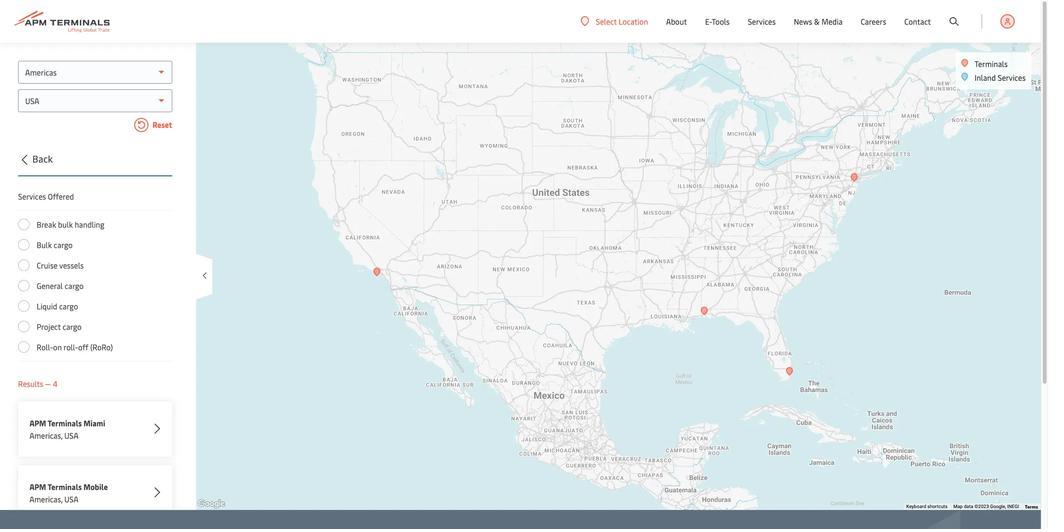 Task type: vqa. For each thing, say whether or not it's contained in the screenshot.
vessels
yes



Task type: describe. For each thing, give the bounding box(es) containing it.
bulk
[[58, 219, 73, 230]]

inland
[[975, 72, 996, 83]]

project
[[37, 322, 61, 332]]

usa for mobile
[[64, 495, 78, 505]]

liquid cargo
[[37, 301, 78, 312]]

bulk
[[37, 240, 52, 250]]

—
[[45, 379, 51, 389]]

roll-
[[37, 342, 53, 353]]

map
[[954, 505, 963, 510]]

careers button
[[861, 0, 887, 43]]

bulk cargo
[[37, 240, 73, 250]]

keyboard
[[907, 505, 927, 510]]

liquid
[[37, 301, 57, 312]]

select location
[[596, 16, 648, 26]]

miami
[[83, 419, 105, 429]]

media
[[822, 16, 843, 27]]

americas, for apm terminals mobile americas, usa
[[30, 495, 63, 505]]

services offered
[[18, 191, 74, 202]]

4
[[53, 379, 57, 389]]

map data ©2023 google, inegi
[[954, 505, 1020, 510]]

americas, for apm terminals miami americas, usa
[[30, 431, 63, 441]]

e-tools button
[[705, 0, 730, 43]]

contact button
[[905, 0, 931, 43]]

off
[[78, 342, 88, 353]]

news & media
[[794, 16, 843, 27]]

usa for miami
[[64, 431, 78, 441]]

cargo for general cargo
[[65, 281, 84, 291]]

on
[[53, 342, 62, 353]]

careers
[[861, 16, 887, 27]]

select location button
[[581, 16, 648, 26]]

Cruise vessels radio
[[18, 260, 30, 271]]

services for services
[[748, 16, 776, 27]]

back button
[[15, 152, 172, 177]]

apm for apm terminals miami
[[30, 419, 46, 429]]

about
[[666, 16, 687, 27]]

results — 4
[[18, 379, 57, 389]]

terminals for mobile
[[48, 482, 82, 493]]

back
[[32, 152, 53, 165]]

reset
[[151, 120, 172, 130]]

break
[[37, 219, 56, 230]]

roll-on roll-off (roro)
[[37, 342, 113, 353]]

project cargo
[[37, 322, 82, 332]]

(roro)
[[90, 342, 113, 353]]

mobile
[[83, 482, 108, 493]]

news
[[794, 16, 813, 27]]

google image
[[196, 498, 227, 511]]

vessels
[[59, 260, 84, 271]]

apm terminals mobile americas, usa
[[30, 482, 108, 505]]

cargo for liquid cargo
[[59, 301, 78, 312]]

shortcuts
[[928, 505, 948, 510]]

cargo for bulk cargo
[[54, 240, 73, 250]]

google,
[[990, 505, 1006, 510]]



Task type: locate. For each thing, give the bounding box(es) containing it.
cargo down vessels
[[65, 281, 84, 291]]

terminals left mobile
[[48, 482, 82, 493]]

location
[[619, 16, 648, 26]]

2 vertical spatial services
[[18, 191, 46, 202]]

©2023
[[975, 505, 989, 510]]

1 apm from the top
[[30, 419, 46, 429]]

cruise
[[37, 260, 58, 271]]

about button
[[666, 0, 687, 43]]

terminals left miami
[[48, 419, 82, 429]]

Roll-on roll-off (RoRo) radio
[[18, 342, 30, 353]]

Break bulk handling radio
[[18, 219, 30, 230]]

cargo right liquid
[[59, 301, 78, 312]]

americas, inside the apm terminals mobile americas, usa
[[30, 495, 63, 505]]

apm for apm terminals mobile
[[30, 482, 46, 493]]

usa inside apm terminals miami americas, usa
[[64, 431, 78, 441]]

1 horizontal spatial services
[[748, 16, 776, 27]]

terminals
[[975, 59, 1008, 69], [48, 419, 82, 429], [48, 482, 82, 493]]

terms
[[1025, 504, 1038, 511]]

1 usa from the top
[[64, 431, 78, 441]]

data
[[964, 505, 974, 510]]

1 vertical spatial terminals
[[48, 419, 82, 429]]

General cargo radio
[[18, 280, 30, 292]]

e-
[[705, 16, 712, 27]]

select
[[596, 16, 617, 26]]

0 vertical spatial services
[[748, 16, 776, 27]]

Project cargo radio
[[18, 321, 30, 333]]

general
[[37, 281, 63, 291]]

terminals up inland
[[975, 59, 1008, 69]]

terminals for miami
[[48, 419, 82, 429]]

break bulk handling
[[37, 219, 104, 230]]

cargo
[[54, 240, 73, 250], [65, 281, 84, 291], [59, 301, 78, 312], [63, 322, 82, 332]]

news & media button
[[794, 0, 843, 43]]

&
[[814, 16, 820, 27]]

2 americas, from the top
[[30, 495, 63, 505]]

services left offered
[[18, 191, 46, 202]]

services right inland
[[998, 72, 1026, 83]]

0 vertical spatial usa
[[64, 431, 78, 441]]

cargo right the bulk
[[54, 240, 73, 250]]

1 vertical spatial services
[[998, 72, 1026, 83]]

cargo up roll-
[[63, 322, 82, 332]]

americas,
[[30, 431, 63, 441], [30, 495, 63, 505]]

tools
[[712, 16, 730, 27]]

services right the tools
[[748, 16, 776, 27]]

1 vertical spatial apm
[[30, 482, 46, 493]]

e-tools
[[705, 16, 730, 27]]

offered
[[48, 191, 74, 202]]

2 horizontal spatial services
[[998, 72, 1026, 83]]

0 vertical spatial terminals
[[975, 59, 1008, 69]]

roll-
[[64, 342, 78, 353]]

1 vertical spatial americas,
[[30, 495, 63, 505]]

0 vertical spatial apm
[[30, 419, 46, 429]]

handling
[[75, 219, 104, 230]]

results
[[18, 379, 43, 389]]

1 americas, from the top
[[30, 431, 63, 441]]

usa
[[64, 431, 78, 441], [64, 495, 78, 505]]

cargo for project cargo
[[63, 322, 82, 332]]

services button
[[748, 0, 776, 43]]

services for services offered
[[18, 191, 46, 202]]

map region
[[75, 0, 1048, 530]]

contact
[[905, 16, 931, 27]]

cruise vessels
[[37, 260, 84, 271]]

services
[[748, 16, 776, 27], [998, 72, 1026, 83], [18, 191, 46, 202]]

2 usa from the top
[[64, 495, 78, 505]]

inegi
[[1008, 505, 1020, 510]]

2 vertical spatial terminals
[[48, 482, 82, 493]]

Liquid cargo radio
[[18, 301, 30, 312]]

Bulk cargo radio
[[18, 239, 30, 251]]

inland services
[[975, 72, 1026, 83]]

0 vertical spatial americas,
[[30, 431, 63, 441]]

0 horizontal spatial services
[[18, 191, 46, 202]]

reset button
[[18, 118, 172, 134]]

terminals inside the apm terminals mobile americas, usa
[[48, 482, 82, 493]]

americas, inside apm terminals miami americas, usa
[[30, 431, 63, 441]]

2 apm from the top
[[30, 482, 46, 493]]

keyboard shortcuts button
[[907, 504, 948, 511]]

apm
[[30, 419, 46, 429], [30, 482, 46, 493]]

terminals inside apm terminals miami americas, usa
[[48, 419, 82, 429]]

terms link
[[1025, 504, 1038, 511]]

apm inside apm terminals miami americas, usa
[[30, 419, 46, 429]]

usa inside the apm terminals mobile americas, usa
[[64, 495, 78, 505]]

general cargo
[[37, 281, 84, 291]]

apm terminals miami americas, usa
[[30, 419, 105, 441]]

keyboard shortcuts
[[907, 505, 948, 510]]

apm inside the apm terminals mobile americas, usa
[[30, 482, 46, 493]]

1 vertical spatial usa
[[64, 495, 78, 505]]



